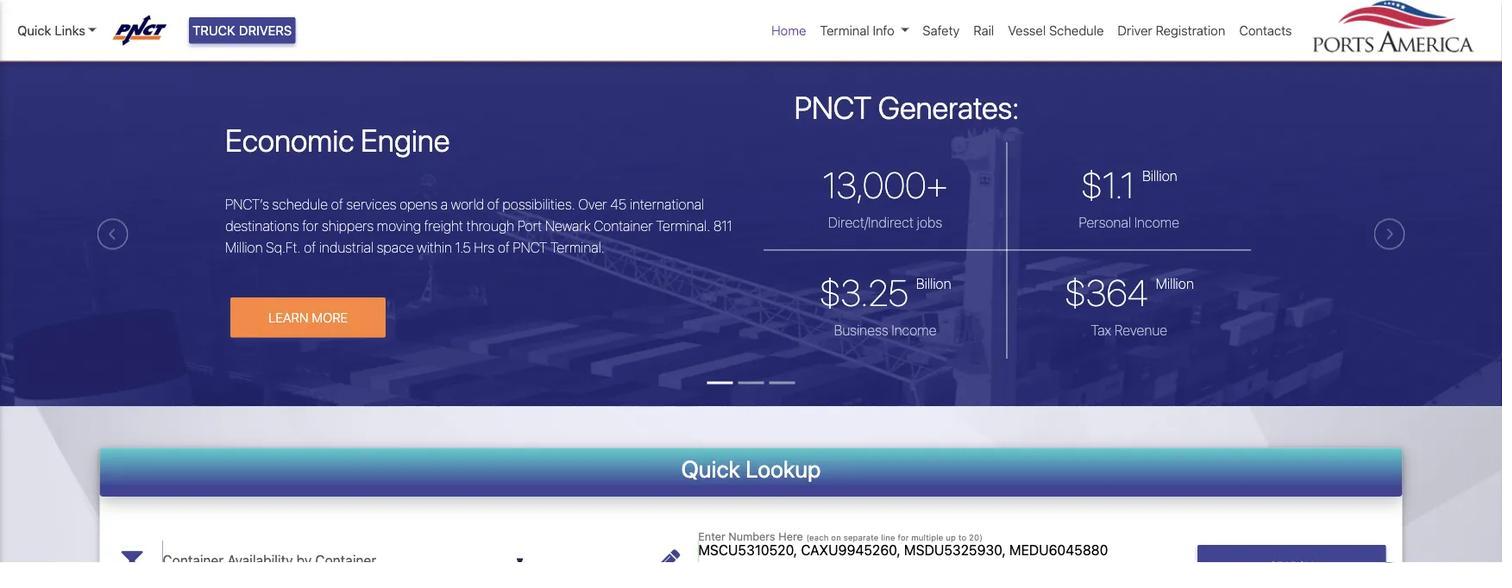Task type: locate. For each thing, give the bounding box(es) containing it.
world
[[451, 196, 484, 212]]

of
[[331, 196, 343, 212], [487, 196, 500, 212], [304, 239, 316, 255], [498, 239, 510, 255]]

economic
[[225, 121, 354, 158]]

income
[[1135, 214, 1180, 230], [892, 322, 937, 338]]

pnct's schedule of services opens a world of possibilities.                                 over 45 international destinations for shippers moving freight through port newark container terminal.                                 811 million sq.ft. of industrial space within 1.5 hrs of pnct terminal.
[[225, 196, 733, 255]]

$364
[[1065, 271, 1148, 314]]

quick lookup
[[681, 455, 821, 483]]

0 horizontal spatial terminal.
[[550, 239, 605, 255]]

1 horizontal spatial million
[[1156, 275, 1194, 292]]

0 vertical spatial pnct
[[184, 32, 220, 48]]

terminal. down "newark"
[[550, 239, 605, 255]]

pnct left will
[[184, 32, 220, 48]]

1 horizontal spatial billion
[[1143, 167, 1178, 184]]

home
[[772, 23, 806, 38]]

of right hrs
[[498, 239, 510, 255]]

0 horizontal spatial million
[[225, 239, 263, 255]]

contacts link
[[1233, 14, 1299, 47]]

$3.25 billion
[[819, 271, 952, 314]]

income for $3.25
[[892, 322, 937, 338]]

0 vertical spatial quick
[[17, 23, 51, 38]]

2 vertical spatial for
[[898, 533, 909, 543]]

for down schedule
[[302, 217, 319, 234]]

registration
[[1156, 23, 1226, 38]]

billion down jobs
[[916, 275, 952, 292]]

billion
[[1143, 167, 1178, 184], [916, 275, 952, 292]]

0 horizontal spatial income
[[892, 322, 937, 338]]

1 vertical spatial income
[[892, 322, 937, 338]]

11/07,
[[146, 32, 180, 48]]

drivers
[[239, 23, 292, 38]]

quick
[[17, 23, 51, 38], [681, 455, 740, 483]]

quick links
[[17, 23, 85, 38]]

million up the revenue in the right of the page
[[1156, 275, 1194, 292]]

million down the destinations
[[225, 239, 263, 255]]

pnct
[[184, 32, 220, 48], [794, 88, 872, 125], [513, 239, 547, 255]]

1 horizontal spatial quick
[[681, 455, 740, 483]]

billion for $1.1
[[1143, 167, 1178, 184]]

tax revenue
[[1091, 322, 1168, 338]]

tax
[[1091, 322, 1112, 338]]

quick for quick links
[[17, 23, 51, 38]]

0 horizontal spatial for
[[302, 217, 319, 234]]

quick up 'enter'
[[681, 455, 740, 483]]

0 vertical spatial income
[[1135, 214, 1180, 230]]

$1.1
[[1081, 163, 1135, 206]]

opens
[[400, 196, 438, 212]]

income down $1.1 billion
[[1135, 214, 1180, 230]]

0 vertical spatial billion
[[1143, 167, 1178, 184]]

driver registration link
[[1111, 14, 1233, 47]]

0 horizontal spatial billion
[[916, 275, 952, 292]]

direct/indirect
[[828, 214, 914, 230]]

business income
[[834, 322, 937, 338]]

welcome to port newmark container terminal image
[[0, 62, 1502, 504]]

1 horizontal spatial income
[[1135, 214, 1180, 230]]

learn more button
[[231, 298, 386, 338]]

1.5
[[455, 239, 471, 255]]

million
[[225, 239, 263, 255], [1156, 275, 1194, 292]]

1 vertical spatial for
[[302, 217, 319, 234]]

more
[[312, 310, 348, 325]]

day
[[398, 32, 423, 48]]

numbers
[[729, 530, 776, 543]]

pnct down terminal
[[794, 88, 872, 125]]

1 horizontal spatial for
[[324, 32, 341, 48]]

be
[[247, 32, 263, 48]]

learn
[[269, 310, 309, 325]]

for left election
[[324, 32, 341, 48]]

on
[[831, 533, 841, 543]]

safety
[[923, 23, 960, 38]]

for right line
[[898, 533, 909, 543]]

enter numbers here (each on separate line for multiple up to 20)
[[698, 530, 983, 543]]

0 horizontal spatial pnct
[[184, 32, 220, 48]]

billion inside $3.25 billion
[[916, 275, 952, 292]]

tuesday, 11/07, pnct will be closed for election day
[[87, 32, 423, 48]]

of right sq.ft.
[[304, 239, 316, 255]]

pnct down port
[[513, 239, 547, 255]]

1 horizontal spatial pnct
[[513, 239, 547, 255]]

2 vertical spatial pnct
[[513, 239, 547, 255]]

sq.ft.
[[266, 239, 301, 255]]

pnct generates:
[[794, 88, 1019, 125]]

for inside 'link'
[[324, 32, 341, 48]]

0 horizontal spatial quick
[[17, 23, 51, 38]]

separate
[[844, 533, 879, 543]]

pnct inside pnct's schedule of services opens a world of possibilities.                                 over 45 international destinations for shippers moving freight through port newark container terminal.                                 811 million sq.ft. of industrial space within 1.5 hrs of pnct terminal.
[[513, 239, 547, 255]]

1 horizontal spatial terminal.
[[656, 217, 710, 234]]

2 horizontal spatial pnct
[[794, 88, 872, 125]]

tuesday,
[[87, 32, 142, 48]]

income down $3.25 billion
[[892, 322, 937, 338]]

13,000+ direct/indirect jobs
[[823, 163, 948, 230]]

1 vertical spatial quick
[[681, 455, 740, 483]]

for
[[324, 32, 341, 48], [302, 217, 319, 234], [898, 533, 909, 543]]

revenue
[[1115, 322, 1168, 338]]

2 horizontal spatial for
[[898, 533, 909, 543]]

0 vertical spatial for
[[324, 32, 341, 48]]

1 vertical spatial million
[[1156, 275, 1194, 292]]

of up shippers
[[331, 196, 343, 212]]

driver
[[1118, 23, 1153, 38]]

info
[[873, 23, 895, 38]]

billion inside $1.1 billion
[[1143, 167, 1178, 184]]

1 vertical spatial billion
[[916, 275, 952, 292]]

closed
[[267, 32, 320, 48]]

rail
[[974, 23, 994, 38]]

billion right $1.1
[[1143, 167, 1178, 184]]

links
[[55, 23, 85, 38]]

None text field
[[163, 540, 524, 564], [698, 540, 1167, 564], [163, 540, 524, 564], [698, 540, 1167, 564]]

personal
[[1079, 214, 1131, 230]]

terminal. down international
[[656, 217, 710, 234]]

$364 million
[[1065, 271, 1194, 314]]

terminal
[[820, 23, 870, 38]]

pnct inside the tuesday, 11/07, pnct will be closed for election day 'link'
[[184, 32, 220, 48]]

vessel schedule
[[1008, 23, 1104, 38]]

quick inside quick links link
[[17, 23, 51, 38]]

services
[[346, 196, 396, 212]]

election
[[345, 32, 395, 48]]

container
[[594, 217, 653, 234]]

0 vertical spatial million
[[225, 239, 263, 255]]

quick for quick lookup
[[681, 455, 740, 483]]

terminal info link
[[813, 14, 916, 47]]

quick left links
[[17, 23, 51, 38]]

truck
[[192, 23, 235, 38]]

billion for $3.25
[[916, 275, 952, 292]]



Task type: describe. For each thing, give the bounding box(es) containing it.
within
[[417, 239, 452, 255]]

economic engine
[[225, 121, 450, 158]]

business
[[834, 322, 889, 338]]

through
[[467, 217, 514, 234]]

45
[[610, 196, 627, 212]]

0 vertical spatial terminal.
[[656, 217, 710, 234]]

driver registration
[[1118, 23, 1226, 38]]

jobs
[[917, 214, 943, 230]]

industrial
[[319, 239, 374, 255]]

tuesday, 11/07, pnct will be closed for election day link
[[87, 30, 423, 51]]

20)
[[969, 533, 983, 543]]

contacts
[[1240, 23, 1292, 38]]

million inside $364 million
[[1156, 275, 1194, 292]]

tuesday, 11/07, pnct will be closed for election day alert
[[0, 15, 1502, 62]]

vessel schedule link
[[1001, 14, 1111, 47]]

million inside pnct's schedule of services opens a world of possibilities.                                 over 45 international destinations for shippers moving freight through port newark container terminal.                                 811 million sq.ft. of industrial space within 1.5 hrs of pnct terminal.
[[225, 239, 263, 255]]

generates:
[[878, 88, 1019, 125]]

home link
[[765, 14, 813, 47]]

learn more
[[269, 310, 348, 325]]

port
[[518, 217, 542, 234]]

international
[[630, 196, 704, 212]]

terminal info
[[820, 23, 895, 38]]

rail link
[[967, 14, 1001, 47]]

income for $1.1
[[1135, 214, 1180, 230]]

moving
[[377, 217, 421, 234]]

$1.1 billion
[[1081, 163, 1178, 206]]

newark
[[545, 217, 591, 234]]

shippers
[[322, 217, 374, 234]]

811
[[714, 217, 733, 234]]

over
[[578, 196, 607, 212]]

a
[[441, 196, 448, 212]]

truck drivers
[[192, 23, 292, 38]]

freight
[[424, 217, 463, 234]]

for inside pnct's schedule of services opens a world of possibilities.                                 over 45 international destinations for shippers moving freight through port newark container terminal.                                 811 million sq.ft. of industrial space within 1.5 hrs of pnct terminal.
[[302, 217, 319, 234]]

1 vertical spatial terminal.
[[550, 239, 605, 255]]

possibilities.
[[503, 196, 575, 212]]

enter
[[698, 530, 726, 543]]

truck drivers link
[[189, 17, 295, 44]]

for inside enter numbers here (each on separate line for multiple up to 20)
[[898, 533, 909, 543]]

vessel
[[1008, 23, 1046, 38]]

personal income
[[1079, 214, 1180, 230]]

here
[[779, 530, 803, 543]]

$3.25
[[819, 271, 909, 314]]

(each
[[806, 533, 829, 543]]

hrs
[[474, 239, 495, 255]]

space
[[377, 239, 414, 255]]

will
[[224, 32, 244, 48]]

schedule
[[272, 196, 328, 212]]

pnct's
[[225, 196, 269, 212]]

13,000+
[[823, 163, 948, 206]]

safety link
[[916, 14, 967, 47]]

1 vertical spatial pnct
[[794, 88, 872, 125]]

destinations
[[225, 217, 299, 234]]

multiple
[[912, 533, 944, 543]]

schedule
[[1049, 23, 1104, 38]]

lookup
[[746, 455, 821, 483]]

up
[[946, 533, 956, 543]]

of up through on the top left of the page
[[487, 196, 500, 212]]

quick links link
[[17, 21, 96, 40]]

engine
[[361, 121, 450, 158]]

to
[[959, 533, 967, 543]]

line
[[881, 533, 895, 543]]



Task type: vqa. For each thing, say whether or not it's contained in the screenshot.
• **All MSC UNDERSLUNG chassis must be returned back to Marsh Depot after delivery of empty/full to terminals, MSC will bill Migration fee PLUS PER DIEM $200 PER DAY, for underslung chassis returned to different locations.**
no



